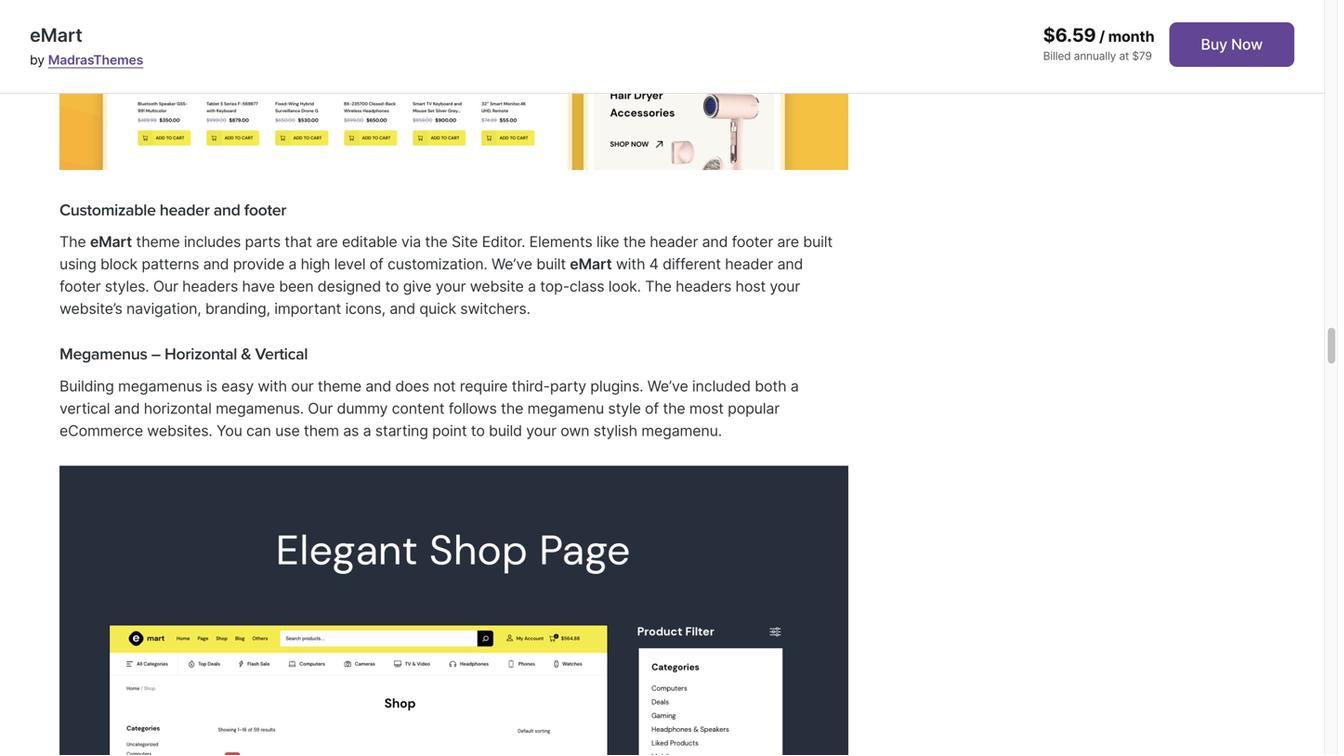 Task type: describe. For each thing, give the bounding box(es) containing it.
$6.59 / month billed annually at $79
[[1043, 24, 1155, 63]]

/
[[1099, 27, 1105, 46]]

look.
[[609, 278, 641, 296]]

billed
[[1043, 49, 1071, 63]]

our inside 'with 4 different header and footer styles. our headers have been designed to give your website a top-class look. the headers host your website's navigation, branding, important icons, and quick switchers.'
[[153, 278, 178, 296]]

a inside 'with 4 different header and footer styles. our headers have been designed to give your website a top-class look. the headers host your website's navigation, branding, important icons, and quick switchers.'
[[528, 278, 536, 296]]

that
[[285, 233, 312, 251]]

0 horizontal spatial your
[[436, 278, 466, 296]]

month
[[1108, 27, 1155, 46]]

buy now
[[1201, 35, 1263, 53]]

block
[[100, 255, 138, 273]]

switchers.
[[460, 300, 531, 318]]

high
[[301, 255, 330, 273]]

patterns
[[142, 255, 199, 273]]

header inside theme includes parts that are editable via the site editor. elements like the header and footer are built using block patterns and provide a high level of customization. we've built
[[650, 233, 698, 251]]

own
[[561, 422, 590, 440]]

emart for emart
[[570, 255, 612, 273]]

0 horizontal spatial built
[[536, 255, 566, 273]]

your inside building megamenus is easy with our theme and does not require third-party plugins. we've included both a vertical and horizontal megamenus. our dummy content follows the megamenu style of the most popular ecommerce websites. you can use them as a starting point to build your own stylish megamenu.
[[526, 422, 557, 440]]

website
[[470, 278, 524, 296]]

of inside theme includes parts that are editable via the site editor. elements like the header and footer are built using block patterns and provide a high level of customization. we've built
[[370, 255, 383, 273]]

the emart
[[59, 233, 132, 251]]

a right as
[[363, 422, 371, 440]]

1 are from the left
[[316, 233, 338, 251]]

navigation,
[[126, 300, 201, 318]]

megamenus
[[59, 344, 147, 364]]

plugins.
[[590, 377, 643, 395]]

$79
[[1132, 49, 1152, 63]]

different
[[663, 255, 721, 273]]

megamenus.
[[216, 399, 304, 418]]

buy
[[1201, 35, 1228, 53]]

content
[[392, 399, 445, 418]]

madrasthemes
[[48, 52, 143, 68]]

4
[[649, 255, 659, 273]]

1 horizontal spatial built
[[803, 233, 833, 251]]

require
[[460, 377, 508, 395]]

both
[[755, 377, 787, 395]]

&
[[241, 344, 251, 364]]

does
[[395, 377, 429, 395]]

to inside building megamenus is easy with our theme and does not require third-party plugins. we've included both a vertical and horizontal megamenus. our dummy content follows the megamenu style of the most popular ecommerce websites. you can use them as a starting point to build your own stylish megamenu.
[[471, 422, 485, 440]]

with inside 'with 4 different header and footer styles. our headers have been designed to give your website a top-class look. the headers host your website's navigation, branding, important icons, and quick switchers.'
[[616, 255, 645, 273]]

1 horizontal spatial emart
[[90, 233, 132, 251]]

level
[[334, 255, 366, 273]]

quick
[[419, 300, 456, 318]]

important
[[274, 300, 341, 318]]

third-
[[512, 377, 550, 395]]

we've inside building megamenus is easy with our theme and does not require third-party plugins. we've included both a vertical and horizontal megamenus. our dummy content follows the megamenu style of the most popular ecommerce websites. you can use them as a starting point to build your own stylish megamenu.
[[647, 377, 688, 395]]

$6.59
[[1043, 24, 1096, 46]]

have
[[242, 278, 275, 296]]

footer inside 'with 4 different header and footer styles. our headers have been designed to give your website a top-class look. the headers host your website's navigation, branding, important icons, and quick switchers.'
[[59, 278, 101, 296]]

customization.
[[387, 255, 488, 273]]

been
[[279, 278, 314, 296]]

vertical
[[59, 399, 110, 418]]

follows
[[449, 399, 497, 418]]

styles.
[[105, 278, 149, 296]]

building
[[59, 377, 114, 395]]

theme inside theme includes parts that are editable via the site editor. elements like the header and footer are built using block patterns and provide a high level of customization. we've built
[[136, 233, 180, 251]]

them
[[304, 422, 339, 440]]

the up megamenu.
[[663, 399, 685, 418]]

the up build
[[501, 399, 523, 418]]

most
[[689, 399, 724, 418]]

branding,
[[205, 300, 270, 318]]

customizable
[[59, 200, 156, 220]]

megamenu
[[527, 399, 604, 418]]

as
[[343, 422, 359, 440]]

1 headers from the left
[[182, 278, 238, 296]]

building megamenus is easy with our theme and does not require third-party plugins. we've included both a vertical and horizontal megamenus. our dummy content follows the megamenu style of the most popular ecommerce websites. you can use them as a starting point to build your own stylish megamenu.
[[59, 377, 799, 440]]

vertical
[[255, 344, 308, 364]]

point
[[432, 422, 467, 440]]

horizontal
[[144, 399, 212, 418]]

at
[[1119, 49, 1129, 63]]

megamenu.
[[641, 422, 722, 440]]

customizable header and footer
[[59, 200, 286, 220]]

includes
[[184, 233, 241, 251]]

a inside theme includes parts that are editable via the site editor. elements like the header and footer are built using block patterns and provide a high level of customization. we've built
[[288, 255, 297, 273]]

editable
[[342, 233, 397, 251]]

host
[[736, 278, 766, 296]]

editor.
[[482, 233, 525, 251]]

with inside building megamenus is easy with our theme and does not require third-party plugins. we've included both a vertical and horizontal megamenus. our dummy content follows the megamenu style of the most popular ecommerce websites. you can use them as a starting point to build your own stylish megamenu.
[[258, 377, 287, 395]]

provide
[[233, 255, 284, 273]]

we've inside theme includes parts that are editable via the site editor. elements like the header and footer are built using block patterns and provide a high level of customization. we've built
[[492, 255, 532, 273]]

buy now link
[[1170, 22, 1295, 67]]

you
[[217, 422, 242, 440]]



Task type: vqa. For each thing, say whether or not it's contained in the screenshot.
megamenus
yes



Task type: locate. For each thing, give the bounding box(es) containing it.
we've down editor.
[[492, 255, 532, 273]]

–
[[151, 344, 161, 364]]

0 horizontal spatial we've
[[492, 255, 532, 273]]

1 horizontal spatial footer
[[244, 200, 286, 220]]

your right host
[[770, 278, 800, 296]]

1 horizontal spatial with
[[616, 255, 645, 273]]

with up megamenus.
[[258, 377, 287, 395]]

footer up host
[[732, 233, 773, 251]]

2 are from the left
[[777, 233, 799, 251]]

1 horizontal spatial your
[[526, 422, 557, 440]]

1 horizontal spatial we've
[[647, 377, 688, 395]]

emart up block on the left of page
[[90, 233, 132, 251]]

1 horizontal spatial to
[[471, 422, 485, 440]]

a up been
[[288, 255, 297, 273]]

megamenus
[[118, 377, 202, 395]]

the up using
[[59, 233, 86, 251]]

2 vertical spatial footer
[[59, 278, 101, 296]]

2 horizontal spatial your
[[770, 278, 800, 296]]

your up quick
[[436, 278, 466, 296]]

2 horizontal spatial footer
[[732, 233, 773, 251]]

0 horizontal spatial are
[[316, 233, 338, 251]]

site
[[452, 233, 478, 251]]

2 horizontal spatial header
[[725, 255, 773, 273]]

to
[[385, 278, 399, 296], [471, 422, 485, 440]]

horizontal
[[165, 344, 237, 364]]

theme up patterns
[[136, 233, 180, 251]]

style
[[608, 399, 641, 418]]

footer inside theme includes parts that are editable via the site editor. elements like the header and footer are built using block patterns and provide a high level of customization. we've built
[[732, 233, 773, 251]]

header up host
[[725, 255, 773, 273]]

parts
[[245, 233, 281, 251]]

our up navigation,
[[153, 278, 178, 296]]

1 horizontal spatial are
[[777, 233, 799, 251]]

our inside building megamenus is easy with our theme and does not require third-party plugins. we've included both a vertical and horizontal megamenus. our dummy content follows the megamenu style of the most popular ecommerce websites. you can use them as a starting point to build your own stylish megamenu.
[[308, 399, 333, 418]]

2 headers from the left
[[676, 278, 732, 296]]

0 vertical spatial the
[[59, 233, 86, 251]]

1 vertical spatial we've
[[647, 377, 688, 395]]

1 horizontal spatial headers
[[676, 278, 732, 296]]

like
[[596, 233, 619, 251]]

0 vertical spatial we've
[[492, 255, 532, 273]]

header up includes
[[160, 200, 210, 220]]

1 horizontal spatial the
[[645, 278, 672, 296]]

1 vertical spatial footer
[[732, 233, 773, 251]]

1 vertical spatial with
[[258, 377, 287, 395]]

via
[[401, 233, 421, 251]]

1 vertical spatial header
[[650, 233, 698, 251]]

0 horizontal spatial header
[[160, 200, 210, 220]]

2 vertical spatial emart
[[570, 255, 612, 273]]

by
[[30, 52, 45, 68]]

popular
[[728, 399, 780, 418]]

0 vertical spatial footer
[[244, 200, 286, 220]]

to left give
[[385, 278, 399, 296]]

emart up class
[[570, 255, 612, 273]]

your down megamenu
[[526, 422, 557, 440]]

stylish
[[594, 422, 637, 440]]

0 vertical spatial our
[[153, 278, 178, 296]]

0 vertical spatial with
[[616, 255, 645, 273]]

and
[[213, 200, 240, 220], [702, 233, 728, 251], [203, 255, 229, 273], [777, 255, 803, 273], [390, 300, 415, 318], [366, 377, 391, 395], [114, 399, 140, 418]]

2 vertical spatial header
[[725, 255, 773, 273]]

give
[[403, 278, 432, 296]]

theme includes parts that are editable via the site editor. elements like the header and footer are built using block patterns and provide a high level of customization. we've built
[[59, 233, 833, 273]]

0 vertical spatial built
[[803, 233, 833, 251]]

icons,
[[345, 300, 386, 318]]

theme
[[136, 233, 180, 251], [318, 377, 362, 395]]

emart by madrasthemes
[[30, 24, 143, 68]]

1 vertical spatial built
[[536, 255, 566, 273]]

the down 4
[[645, 278, 672, 296]]

of
[[370, 255, 383, 273], [645, 399, 659, 418]]

not
[[433, 377, 456, 395]]

headers down different
[[676, 278, 732, 296]]

emart inside "emart by madrasthemes"
[[30, 24, 82, 46]]

2 horizontal spatial emart
[[570, 255, 612, 273]]

footer down using
[[59, 278, 101, 296]]

easy
[[221, 377, 254, 395]]

theme inside building megamenus is easy with our theme and does not require third-party plugins. we've included both a vertical and horizontal megamenus. our dummy content follows the megamenu style of the most popular ecommerce websites. you can use them as a starting point to build your own stylish megamenu.
[[318, 377, 362, 395]]

we've up megamenu.
[[647, 377, 688, 395]]

header up different
[[650, 233, 698, 251]]

0 horizontal spatial with
[[258, 377, 287, 395]]

using
[[59, 255, 96, 273]]

footer up the parts
[[244, 200, 286, 220]]

1 horizontal spatial our
[[308, 399, 333, 418]]

we've
[[492, 255, 532, 273], [647, 377, 688, 395]]

header inside 'with 4 different header and footer styles. our headers have been designed to give your website a top-class look. the headers host your website's navigation, branding, important icons, and quick switchers.'
[[725, 255, 773, 273]]

designed
[[318, 278, 381, 296]]

with up look. at the top
[[616, 255, 645, 273]]

top-
[[540, 278, 570, 296]]

the
[[59, 233, 86, 251], [645, 278, 672, 296]]

is
[[206, 377, 217, 395]]

emart for emart by madrasthemes
[[30, 24, 82, 46]]

are
[[316, 233, 338, 251], [777, 233, 799, 251]]

0 vertical spatial emart
[[30, 24, 82, 46]]

ecommerce
[[59, 422, 143, 440]]

1 vertical spatial of
[[645, 399, 659, 418]]

included
[[692, 377, 751, 395]]

can
[[246, 422, 271, 440]]

0 vertical spatial to
[[385, 278, 399, 296]]

with 4 different header and footer styles. our headers have been designed to give your website a top-class look. the headers host your website's navigation, branding, important icons, and quick switchers.
[[59, 255, 803, 318]]

annually
[[1074, 49, 1116, 63]]

0 horizontal spatial of
[[370, 255, 383, 273]]

1 horizontal spatial of
[[645, 399, 659, 418]]

0 horizontal spatial theme
[[136, 233, 180, 251]]

emart up by
[[30, 24, 82, 46]]

1 vertical spatial theme
[[318, 377, 362, 395]]

0 vertical spatial header
[[160, 200, 210, 220]]

to down follows
[[471, 422, 485, 440]]

0 horizontal spatial the
[[59, 233, 86, 251]]

1 vertical spatial our
[[308, 399, 333, 418]]

a right both
[[791, 377, 799, 395]]

dummy
[[337, 399, 388, 418]]

party
[[550, 377, 586, 395]]

of inside building megamenus is easy with our theme and does not require third-party plugins. we've included both a vertical and horizontal megamenus. our dummy content follows the megamenu style of the most popular ecommerce websites. you can use them as a starting point to build your own stylish megamenu.
[[645, 399, 659, 418]]

theme up dummy
[[318, 377, 362, 395]]

class
[[570, 278, 605, 296]]

build
[[489, 422, 522, 440]]

headers
[[182, 278, 238, 296], [676, 278, 732, 296]]

1 vertical spatial the
[[645, 278, 672, 296]]

0 horizontal spatial emart
[[30, 24, 82, 46]]

built
[[803, 233, 833, 251], [536, 255, 566, 273]]

a
[[288, 255, 297, 273], [528, 278, 536, 296], [791, 377, 799, 395], [363, 422, 371, 440]]

the up customization.
[[425, 233, 448, 251]]

website's
[[59, 300, 122, 318]]

the inside 'with 4 different header and footer styles. our headers have been designed to give your website a top-class look. the headers host your website's navigation, branding, important icons, and quick switchers.'
[[645, 278, 672, 296]]

madrasthemes link
[[48, 52, 143, 68]]

footer
[[244, 200, 286, 220], [732, 233, 773, 251], [59, 278, 101, 296]]

header
[[160, 200, 210, 220], [650, 233, 698, 251], [725, 255, 773, 273]]

of right the style
[[645, 399, 659, 418]]

0 horizontal spatial footer
[[59, 278, 101, 296]]

now
[[1231, 35, 1263, 53]]

0 vertical spatial of
[[370, 255, 383, 273]]

elements
[[529, 233, 592, 251]]

our
[[153, 278, 178, 296], [308, 399, 333, 418]]

websites.
[[147, 422, 212, 440]]

1 vertical spatial emart
[[90, 233, 132, 251]]

1 vertical spatial to
[[471, 422, 485, 440]]

0 horizontal spatial to
[[385, 278, 399, 296]]

megamenus – horizontal & vertical
[[59, 344, 308, 364]]

starting
[[375, 422, 428, 440]]

1 horizontal spatial theme
[[318, 377, 362, 395]]

0 horizontal spatial our
[[153, 278, 178, 296]]

0 horizontal spatial headers
[[182, 278, 238, 296]]

1 horizontal spatial header
[[650, 233, 698, 251]]

our
[[291, 377, 314, 395]]

a left top-
[[528, 278, 536, 296]]

our up them
[[308, 399, 333, 418]]

use
[[275, 422, 300, 440]]

the right like
[[623, 233, 646, 251]]

the
[[425, 233, 448, 251], [623, 233, 646, 251], [501, 399, 523, 418], [663, 399, 685, 418]]

headers up branding,
[[182, 278, 238, 296]]

0 vertical spatial theme
[[136, 233, 180, 251]]

of down editable
[[370, 255, 383, 273]]

to inside 'with 4 different header and footer styles. our headers have been designed to give your website a top-class look. the headers host your website's navigation, branding, important icons, and quick switchers.'
[[385, 278, 399, 296]]



